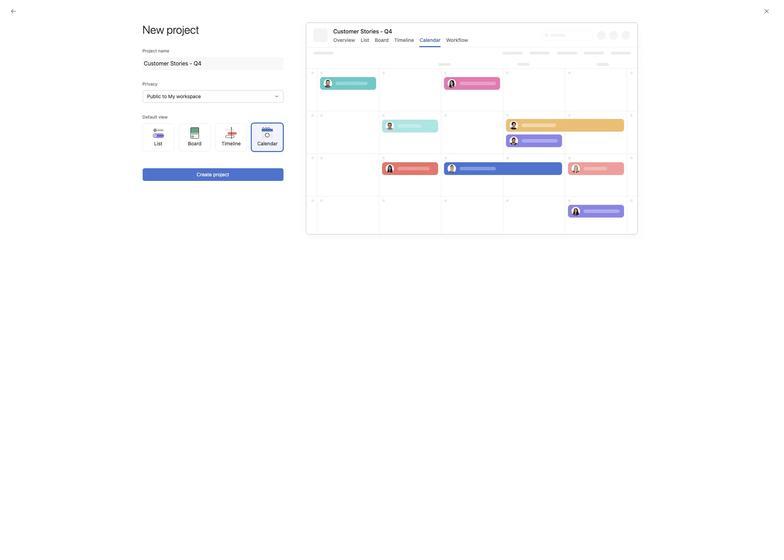 Task type: describe. For each thing, give the bounding box(es) containing it.
project inside base project template
[[303, 148, 317, 161]]

maria
[[171, 137, 183, 149]]

0 vertical spatial board
[[375, 37, 389, 43]]

-
[[381, 28, 383, 35]]

default view
[[143, 115, 168, 120]]

total
[[110, 76, 122, 82]]

base project template
[[295, 134, 330, 169]]

tasks
[[143, 180, 154, 186]]

project
[[213, 172, 229, 178]]

public
[[147, 93, 161, 99]]

by project
[[137, 76, 160, 82]]

1:1
[[180, 133, 187, 140]]

new project
[[143, 23, 199, 36]]

view
[[159, 115, 168, 120]]

new dashboard
[[116, 30, 166, 38]]

public to my workspace
[[147, 93, 201, 99]]

overview
[[334, 37, 355, 43]]

create
[[197, 172, 212, 178]]

workflow
[[447, 37, 469, 43]]

workspace for tasks in my workspace
[[167, 180, 189, 186]]

stories
[[361, 28, 379, 35]]

in
[[155, 180, 159, 186]]

default
[[143, 115, 157, 120]]

customer
[[334, 28, 359, 35]]

tasks
[[123, 76, 135, 82]]

privacy
[[143, 81, 158, 87]]

0 vertical spatial calendar
[[420, 37, 441, 43]]

0 horizontal spatial board
[[188, 140, 202, 146]]

project inside "ui design project"
[[382, 141, 396, 155]]

my for to
[[168, 93, 175, 99]]

0 horizontal spatial calendar
[[258, 140, 278, 146]]

public to my workspace button
[[143, 90, 284, 103]]

0 vertical spatial timeline
[[395, 37, 414, 43]]

1 horizontal spatial list
[[361, 37, 370, 43]]



Task type: vqa. For each thing, say whether or not it's contained in the screenshot.
Mark complete option within the Find a team cell
no



Task type: locate. For each thing, give the bounding box(es) containing it.
1 horizontal spatial calendar
[[420, 37, 441, 43]]

design
[[371, 152, 385, 165]]

ui
[[367, 162, 374, 169]]

workspace for public to my workspace
[[177, 93, 201, 99]]

list down customer stories - q4
[[361, 37, 370, 43]]

project
[[143, 48, 157, 54], [382, 141, 396, 155], [303, 148, 317, 161]]

tasks in my workspace button
[[110, 178, 193, 188]]

1 vertical spatial list
[[154, 140, 163, 146]]

name
[[158, 48, 169, 54]]

ui design project
[[367, 141, 396, 169]]

0 vertical spatial list
[[361, 37, 370, 43]]

0 horizontal spatial list
[[154, 140, 163, 146]]

0 horizontal spatial project
[[143, 48, 157, 54]]

1 horizontal spatial project
[[303, 148, 317, 161]]

my right in
[[160, 180, 166, 186]]

list box
[[307, 3, 476, 14]]

1 vertical spatial calendar
[[258, 140, 278, 146]]

total tasks by project
[[110, 76, 160, 82]]

go back image
[[11, 8, 16, 14]]

0 horizontal spatial my
[[160, 180, 166, 186]]

board
[[375, 37, 389, 43], [188, 140, 202, 146]]

to
[[162, 93, 167, 99]]

1 horizontal spatial board
[[375, 37, 389, 43]]

workspace inside button
[[167, 180, 189, 186]]

my inside button
[[160, 180, 166, 186]]

template
[[314, 134, 330, 151]]

create project
[[197, 172, 229, 178]]

1 horizontal spatial my
[[168, 93, 175, 99]]

timeline
[[395, 37, 414, 43], [222, 140, 241, 146]]

terryturtle85
[[150, 147, 172, 169]]

1 horizontal spatial timeline
[[395, 37, 414, 43]]

2 horizontal spatial project
[[382, 141, 396, 155]]

calendar
[[420, 37, 441, 43], [258, 140, 278, 146]]

workspace
[[177, 93, 201, 99], [167, 180, 189, 186]]

create project button
[[143, 168, 284, 181]]

workspace inside dropdown button
[[177, 93, 201, 99]]

my inside dropdown button
[[168, 93, 175, 99]]

workspace right in
[[167, 180, 189, 186]]

/
[[169, 146, 174, 150]]

list left /
[[154, 140, 163, 146]]

this is a preview of your project image
[[306, 23, 638, 235]]

add to starred image
[[179, 31, 185, 37]]

show options image
[[169, 31, 175, 37]]

0 vertical spatial workspace
[[177, 93, 201, 99]]

project name
[[143, 48, 169, 54]]

my right to on the left of the page
[[168, 93, 175, 99]]

workspace right to on the left of the page
[[177, 93, 201, 99]]

board down -
[[375, 37, 389, 43]]

close image
[[765, 8, 770, 14]]

customer stories - q4
[[334, 28, 393, 35]]

0 vertical spatial my
[[168, 93, 175, 99]]

1 vertical spatial workspace
[[167, 180, 189, 186]]

board right maria
[[188, 140, 202, 146]]

Project name text field
[[143, 57, 284, 70]]

1 vertical spatial my
[[160, 180, 166, 186]]

list
[[361, 37, 370, 43], [154, 140, 163, 146]]

1 vertical spatial board
[[188, 140, 202, 146]]

tasks in my workspace
[[143, 180, 189, 186]]

my for in
[[160, 180, 166, 186]]

my
[[168, 93, 175, 99], [160, 180, 166, 186]]

terryturtle85 / maria 1:1
[[150, 133, 187, 169]]

0 horizontal spatial timeline
[[222, 140, 241, 146]]

hide sidebar image
[[9, 6, 15, 11]]

dialog
[[590, 361, 767, 529]]

base
[[295, 159, 306, 169]]

1 vertical spatial timeline
[[222, 140, 241, 146]]



